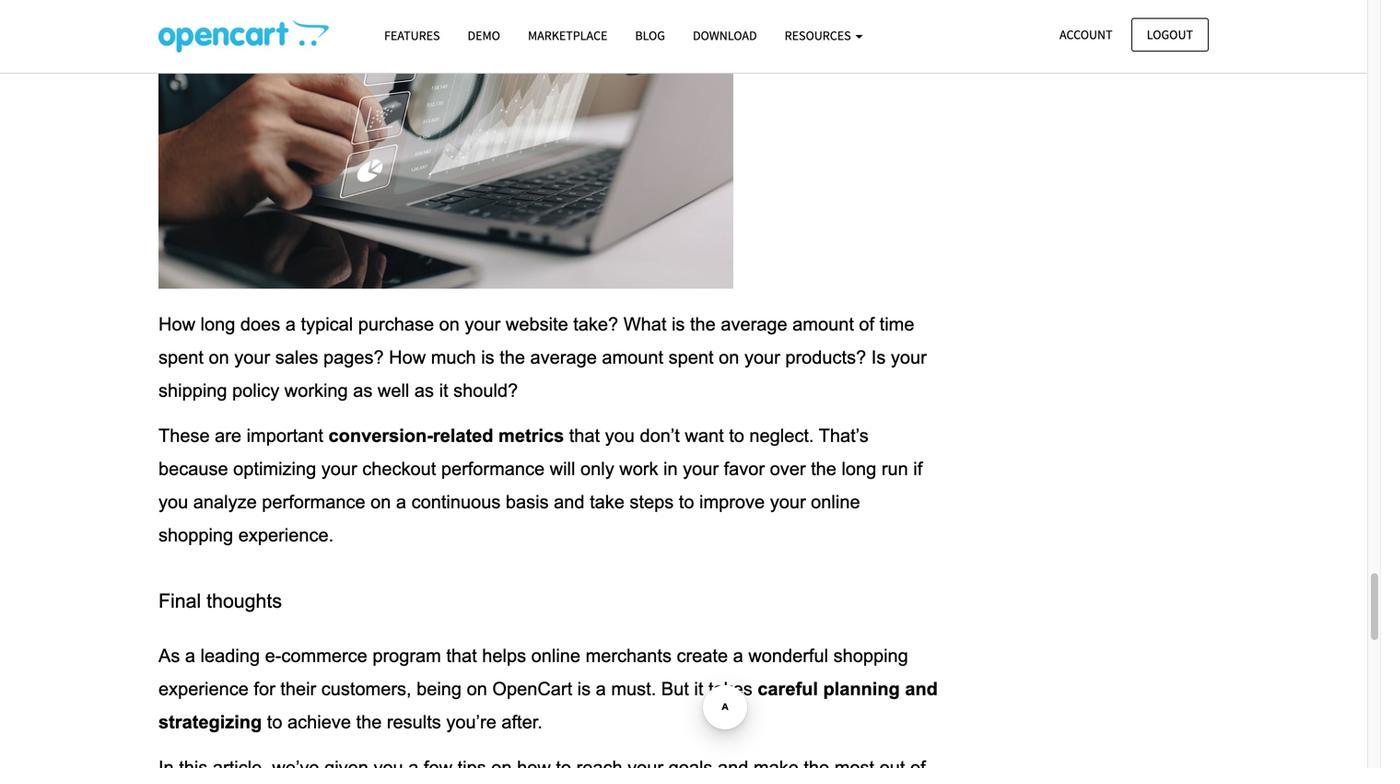Task type: vqa. For each thing, say whether or not it's contained in the screenshot.
Much
yes



Task type: locate. For each thing, give the bounding box(es) containing it.
analyze
[[193, 492, 257, 512]]

features
[[384, 27, 440, 44]]

on
[[439, 314, 460, 334], [209, 347, 229, 367], [719, 347, 739, 367], [371, 492, 391, 512], [467, 679, 487, 700]]

over
[[770, 459, 806, 479]]

your up the policy
[[234, 347, 270, 367]]

0 vertical spatial long
[[200, 314, 235, 334]]

0 horizontal spatial online
[[531, 646, 580, 666]]

0 vertical spatial and
[[554, 492, 585, 512]]

0 vertical spatial it
[[439, 380, 448, 401]]

1 as from the left
[[353, 380, 373, 401]]

as right well on the left
[[415, 380, 434, 401]]

1 horizontal spatial that
[[569, 426, 600, 446]]

should?
[[453, 380, 518, 401]]

the
[[690, 314, 716, 334], [500, 347, 525, 367], [811, 459, 837, 479], [356, 712, 382, 733]]

average
[[721, 314, 787, 334], [530, 347, 597, 367]]

and down will
[[554, 492, 585, 512]]

shopping up planning
[[833, 646, 908, 666]]

the down customers,
[[356, 712, 382, 733]]

program
[[373, 646, 441, 666]]

0 horizontal spatial to
[[267, 712, 282, 733]]

0 horizontal spatial as
[[353, 380, 373, 401]]

must.
[[611, 679, 656, 700]]

2 spent from the left
[[669, 347, 714, 367]]

1 horizontal spatial long
[[842, 459, 876, 479]]

shopping down analyze
[[158, 525, 233, 546]]

is inside as a leading e-commerce program that helps online merchants create a wonderful shopping experience for their customers, being on opencart is a must. but it takes
[[577, 679, 591, 700]]

their
[[280, 679, 316, 700]]

shopping inside that you don't want to neglect. that's because optimizing your checkout performance will only work in your favor over the long run if you analyze performance on a continuous basis and take steps to improve your online shopping experience.
[[158, 525, 233, 546]]

on inside that you don't want to neglect. that's because optimizing your checkout performance will only work in your favor over the long run if you analyze performance on a continuous basis and take steps to improve your online shopping experience.
[[371, 492, 391, 512]]

0 vertical spatial shopping
[[158, 525, 233, 546]]

conversion-
[[329, 426, 433, 446]]

the inside that you don't want to neglect. that's because optimizing your checkout performance will only work in your favor over the long run if you analyze performance on a continuous basis and take steps to improve your online shopping experience.
[[811, 459, 837, 479]]

well
[[378, 380, 409, 401]]

your
[[465, 314, 501, 334], [234, 347, 270, 367], [744, 347, 780, 367], [891, 347, 927, 367], [321, 459, 357, 479], [683, 459, 719, 479], [770, 492, 806, 512]]

online up opencart
[[531, 646, 580, 666]]

is up should?
[[481, 347, 494, 367]]

to achieve the results you're after.
[[262, 712, 543, 733]]

1 spent from the left
[[158, 347, 204, 367]]

0 horizontal spatial it
[[439, 380, 448, 401]]

strategizing
[[158, 712, 262, 733]]

1 horizontal spatial amount
[[793, 314, 854, 334]]

0 vertical spatial amount
[[793, 314, 854, 334]]

1 vertical spatial and
[[905, 679, 938, 700]]

1 horizontal spatial average
[[721, 314, 787, 334]]

a up takes on the right bottom
[[733, 646, 743, 666]]

2 as from the left
[[415, 380, 434, 401]]

0 vertical spatial how
[[158, 314, 195, 334]]

on up shipping at the left of page
[[209, 347, 229, 367]]

spent
[[158, 347, 204, 367], [669, 347, 714, 367]]

long left run
[[842, 459, 876, 479]]

it inside as a leading e-commerce program that helps online merchants create a wonderful shopping experience for their customers, being on opencart is a must. but it takes
[[694, 679, 703, 700]]

1 vertical spatial is
[[481, 347, 494, 367]]

1 vertical spatial shopping
[[833, 646, 908, 666]]

2 vertical spatial is
[[577, 679, 591, 700]]

average up the products?
[[721, 314, 787, 334]]

amount down the what
[[602, 347, 663, 367]]

1 horizontal spatial as
[[415, 380, 434, 401]]

that up only
[[569, 426, 600, 446]]

to down for
[[267, 712, 282, 733]]

amount up the products?
[[793, 314, 854, 334]]

how long does a typical purchase on your website take? what is the average amount of time spent on your sales pages? how much is the average amount spent on your products? is your shipping policy working as well as it should?
[[158, 314, 932, 401]]

checkout
[[362, 459, 436, 479]]

to right want
[[729, 426, 744, 446]]

0 vertical spatial average
[[721, 314, 787, 334]]

performance
[[441, 459, 545, 479], [262, 492, 365, 512]]

2 horizontal spatial to
[[729, 426, 744, 446]]

long inside that you don't want to neglect. that's because optimizing your checkout performance will only work in your favor over the long run if you analyze performance on a continuous basis and take steps to improve your online shopping experience.
[[842, 459, 876, 479]]

you down because
[[158, 492, 188, 512]]

for
[[254, 679, 275, 700]]

website
[[506, 314, 568, 334]]

1 horizontal spatial and
[[905, 679, 938, 700]]

sales
[[275, 347, 318, 367]]

1 horizontal spatial spent
[[669, 347, 714, 367]]

but
[[661, 679, 689, 700]]

it down much
[[439, 380, 448, 401]]

0 horizontal spatial spent
[[158, 347, 204, 367]]

these
[[158, 426, 210, 446]]

1 vertical spatial you
[[158, 492, 188, 512]]

average down website
[[530, 347, 597, 367]]

your down over
[[770, 492, 806, 512]]

0 horizontal spatial that
[[446, 646, 477, 666]]

that inside that you don't want to neglect. that's because optimizing your checkout performance will only work in your favor over the long run if you analyze performance on a continuous basis and take steps to improve your online shopping experience.
[[569, 426, 600, 446]]

how up shipping at the left of page
[[158, 314, 195, 334]]

that
[[569, 426, 600, 446], [446, 646, 477, 666]]

that inside as a leading e-commerce program that helps online merchants create a wonderful shopping experience for their customers, being on opencart is a must. but it takes
[[446, 646, 477, 666]]

0 vertical spatial online
[[811, 492, 860, 512]]

and right planning
[[905, 679, 938, 700]]

after.
[[502, 712, 543, 733]]

as left well on the left
[[353, 380, 373, 401]]

spent up want
[[669, 347, 714, 367]]

purchase
[[358, 314, 434, 334]]

continuous
[[411, 492, 501, 512]]

online inside as a leading e-commerce program that helps online merchants create a wonderful shopping experience for their customers, being on opencart is a must. but it takes
[[531, 646, 580, 666]]

spent up shipping at the left of page
[[158, 347, 204, 367]]

of
[[859, 314, 874, 334]]

online down that's
[[811, 492, 860, 512]]

the down website
[[500, 347, 525, 367]]

1 horizontal spatial it
[[694, 679, 703, 700]]

a down checkout
[[396, 492, 406, 512]]

e-
[[265, 646, 281, 666]]

0 horizontal spatial shopping
[[158, 525, 233, 546]]

optimizing
[[233, 459, 316, 479]]

1 vertical spatial amount
[[602, 347, 663, 367]]

1 horizontal spatial you
[[605, 426, 635, 446]]

a
[[285, 314, 296, 334], [396, 492, 406, 512], [185, 646, 195, 666], [733, 646, 743, 666], [596, 679, 606, 700]]

a right does
[[285, 314, 296, 334]]

on up you're
[[467, 679, 487, 700]]

2 horizontal spatial is
[[672, 314, 685, 334]]

on inside as a leading e-commerce program that helps online merchants create a wonderful shopping experience for their customers, being on opencart is a must. but it takes
[[467, 679, 487, 700]]

amount
[[793, 314, 854, 334], [602, 347, 663, 367]]

you
[[605, 426, 635, 446], [158, 492, 188, 512]]

0 horizontal spatial long
[[200, 314, 235, 334]]

the right the what
[[690, 314, 716, 334]]

thoughts
[[207, 590, 282, 612]]

and
[[554, 492, 585, 512], [905, 679, 938, 700]]

0 horizontal spatial how
[[158, 314, 195, 334]]

customers,
[[321, 679, 411, 700]]

conversion magic: uncovered strategies to optimize opencart checkout image
[[158, 19, 329, 53]]

0 vertical spatial that
[[569, 426, 600, 446]]

typical
[[301, 314, 353, 334]]

what
[[624, 314, 667, 334]]

related
[[433, 426, 493, 446]]

1 vertical spatial to
[[679, 492, 694, 512]]

that up being
[[446, 646, 477, 666]]

that's
[[819, 426, 869, 446]]

experience.
[[238, 525, 334, 546]]

how
[[158, 314, 195, 334], [389, 347, 426, 367]]

0 horizontal spatial average
[[530, 347, 597, 367]]

on down checkout
[[371, 492, 391, 512]]

0 vertical spatial you
[[605, 426, 635, 446]]

is left must.
[[577, 679, 591, 700]]

1 vertical spatial long
[[842, 459, 876, 479]]

shipping
[[158, 380, 227, 401]]

final
[[158, 590, 201, 612]]

these are important conversion-related metrics
[[158, 426, 564, 446]]

it right but
[[694, 679, 703, 700]]

0 horizontal spatial and
[[554, 492, 585, 512]]

resources link
[[771, 19, 877, 52]]

policy
[[232, 380, 279, 401]]

is right the what
[[672, 314, 685, 334]]

wonderful
[[748, 646, 828, 666]]

1 vertical spatial online
[[531, 646, 580, 666]]

0 horizontal spatial you
[[158, 492, 188, 512]]

1 vertical spatial it
[[694, 679, 703, 700]]

1 horizontal spatial shopping
[[833, 646, 908, 666]]

to
[[729, 426, 744, 446], [679, 492, 694, 512], [267, 712, 282, 733]]

0 vertical spatial performance
[[441, 459, 545, 479]]

and inside careful planning and strategizing
[[905, 679, 938, 700]]

your right is in the top of the page
[[891, 347, 927, 367]]

does
[[240, 314, 280, 334]]

final thoughts
[[158, 590, 282, 612]]

long left does
[[200, 314, 235, 334]]

it
[[439, 380, 448, 401], [694, 679, 703, 700]]

a inside that you don't want to neglect. that's because optimizing your checkout performance will only work in your favor over the long run if you analyze performance on a continuous basis and take steps to improve your online shopping experience.
[[396, 492, 406, 512]]

performance up experience.
[[262, 492, 365, 512]]

1 horizontal spatial is
[[577, 679, 591, 700]]

1 horizontal spatial performance
[[441, 459, 545, 479]]

long
[[200, 314, 235, 334], [842, 459, 876, 479]]

performance down related
[[441, 459, 545, 479]]

being
[[417, 679, 462, 700]]

you up work
[[605, 426, 635, 446]]

1 horizontal spatial online
[[811, 492, 860, 512]]

1 horizontal spatial to
[[679, 492, 694, 512]]

0 vertical spatial is
[[672, 314, 685, 334]]

is
[[672, 314, 685, 334], [481, 347, 494, 367], [577, 679, 591, 700]]

to right steps on the bottom
[[679, 492, 694, 512]]

1 vertical spatial how
[[389, 347, 426, 367]]

much
[[431, 347, 476, 367]]

0 horizontal spatial performance
[[262, 492, 365, 512]]

1 vertical spatial that
[[446, 646, 477, 666]]

time
[[880, 314, 914, 334]]

how down purchase
[[389, 347, 426, 367]]

the right over
[[811, 459, 837, 479]]



Task type: describe. For each thing, give the bounding box(es) containing it.
careful
[[758, 679, 818, 700]]

products?
[[785, 347, 866, 367]]

on up much
[[439, 314, 460, 334]]

resources
[[785, 27, 854, 44]]

demo link
[[454, 19, 514, 52]]

don't
[[640, 426, 680, 446]]

results
[[387, 712, 441, 733]]

work
[[619, 459, 658, 479]]

helps
[[482, 646, 526, 666]]

steps
[[630, 492, 674, 512]]

achieve
[[288, 712, 351, 733]]

as a leading e-commerce program that helps online merchants create a wonderful shopping experience for their customers, being on opencart is a must. but it takes
[[158, 646, 913, 700]]

careful planning and strategizing
[[158, 679, 943, 733]]

0 horizontal spatial is
[[481, 347, 494, 367]]

a inside the "how long does a typical purchase on your website take? what is the average amount of time spent on your sales pages? how much is the average amount spent on your products? is your shipping policy working as well as it should?"
[[285, 314, 296, 334]]

commerce
[[281, 646, 367, 666]]

will
[[550, 459, 575, 479]]

account link
[[1044, 18, 1128, 52]]

1 vertical spatial average
[[530, 347, 597, 367]]

leading
[[200, 646, 260, 666]]

your down these are important conversion-related metrics
[[321, 459, 357, 479]]

run
[[882, 459, 908, 479]]

account
[[1060, 26, 1113, 43]]

important
[[247, 426, 323, 446]]

takes
[[708, 679, 753, 700]]

1 vertical spatial performance
[[262, 492, 365, 512]]

merchants
[[586, 646, 672, 666]]

experience
[[158, 679, 249, 700]]

logout link
[[1131, 18, 1209, 52]]

0 horizontal spatial amount
[[602, 347, 663, 367]]

0 vertical spatial to
[[729, 426, 744, 446]]

want
[[685, 426, 724, 446]]

improve
[[699, 492, 765, 512]]

opencart
[[492, 679, 572, 700]]

your up much
[[465, 314, 501, 334]]

working
[[284, 380, 348, 401]]

it inside the "how long does a typical purchase on your website take? what is the average amount of time spent on your sales pages? how much is the average amount spent on your products? is your shipping policy working as well as it should?"
[[439, 380, 448, 401]]

that you don't want to neglect. that's because optimizing your checkout performance will only work in your favor over the long run if you analyze performance on a continuous basis and take steps to improve your online shopping experience.
[[158, 426, 928, 546]]

blog link
[[621, 19, 679, 52]]

metrics
[[498, 426, 564, 446]]

a right as at the left of page
[[185, 646, 195, 666]]

demo
[[468, 27, 500, 44]]

because
[[158, 459, 228, 479]]

2 vertical spatial to
[[267, 712, 282, 733]]

take
[[590, 492, 625, 512]]

1 horizontal spatial how
[[389, 347, 426, 367]]

only
[[580, 459, 614, 479]]

take?
[[573, 314, 618, 334]]

planning
[[823, 679, 900, 700]]

favor
[[724, 459, 765, 479]]

on up want
[[719, 347, 739, 367]]

and inside that you don't want to neglect. that's because optimizing your checkout performance will only work in your favor over the long run if you analyze performance on a continuous basis and take steps to improve your online shopping experience.
[[554, 492, 585, 512]]

if
[[913, 459, 923, 479]]

are
[[215, 426, 241, 446]]

download link
[[679, 19, 771, 52]]

your right in
[[683, 459, 719, 479]]

in
[[663, 459, 678, 479]]

pages?
[[323, 347, 384, 367]]

neglect.
[[749, 426, 814, 446]]

long inside the "how long does a typical purchase on your website take? what is the average amount of time spent on your sales pages? how much is the average amount spent on your products? is your shipping policy working as well as it should?"
[[200, 314, 235, 334]]

a left must.
[[596, 679, 606, 700]]

basis
[[506, 492, 549, 512]]

as
[[158, 646, 180, 666]]

online inside that you don't want to neglect. that's because optimizing your checkout performance will only work in your favor over the long run if you analyze performance on a continuous basis and take steps to improve your online shopping experience.
[[811, 492, 860, 512]]

marketplace link
[[514, 19, 621, 52]]

logout
[[1147, 26, 1193, 43]]

create
[[677, 646, 728, 666]]

download
[[693, 27, 757, 44]]

shopping inside as a leading e-commerce program that helps online merchants create a wonderful shopping experience for their customers, being on opencart is a must. but it takes
[[833, 646, 908, 666]]

you're
[[446, 712, 496, 733]]

is
[[871, 347, 886, 367]]

your left the products?
[[744, 347, 780, 367]]

marketplace
[[528, 27, 608, 44]]

features link
[[370, 19, 454, 52]]

blog
[[635, 27, 665, 44]]



